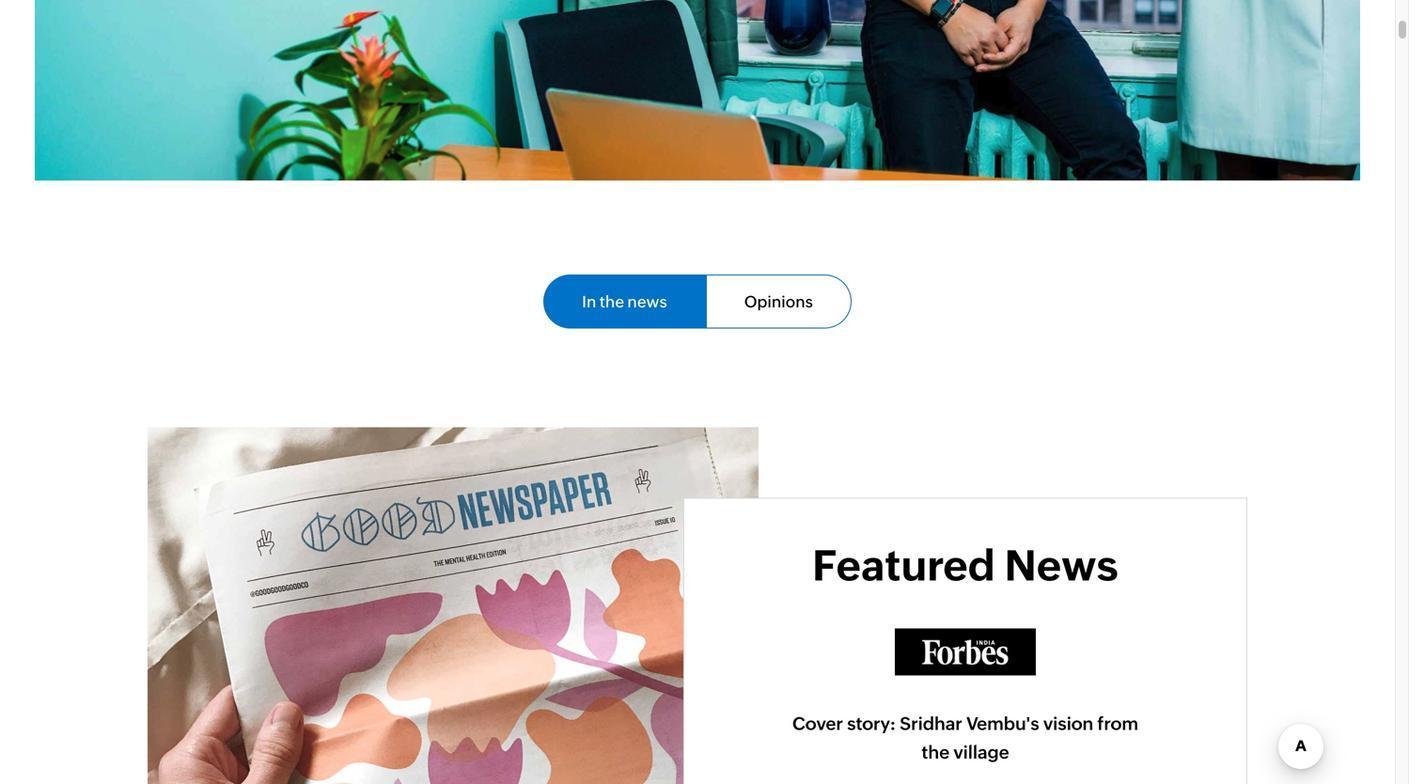 Task type: locate. For each thing, give the bounding box(es) containing it.
news
[[1005, 542, 1119, 590]]

story:
[[847, 714, 896, 734]]

the right in
[[600, 292, 624, 311]]

sridhar
[[900, 714, 963, 734]]

1 vertical spatial the
[[922, 742, 950, 762]]

vision
[[1044, 714, 1094, 734]]

village
[[954, 742, 1010, 762]]

1 horizontal spatial the
[[922, 742, 950, 762]]

0 horizontal spatial the
[[600, 292, 624, 311]]

the
[[600, 292, 624, 311], [922, 742, 950, 762]]

vembu's
[[967, 714, 1040, 734]]

cover
[[793, 714, 843, 734]]

the inside cover story: sridhar vembu's vision from the village
[[922, 742, 950, 762]]

the down sridhar
[[922, 742, 950, 762]]

0 vertical spatial the
[[600, 292, 624, 311]]



Task type: vqa. For each thing, say whether or not it's contained in the screenshot.
"CRM home banner" image
no



Task type: describe. For each thing, give the bounding box(es) containing it.
featured news
[[813, 542, 1119, 590]]

news
[[628, 292, 667, 311]]

opinions link
[[706, 275, 852, 329]]

cover story: sridhar vembu's vision from the village
[[793, 714, 1139, 762]]

in
[[582, 292, 597, 311]]

the inside 'link'
[[600, 292, 624, 311]]

opinions
[[744, 292, 813, 311]]

featured
[[813, 542, 996, 590]]

in the news link
[[544, 275, 706, 329]]

cover story: sridhar vembu's vision from the village tab panel
[[779, 629, 1153, 784]]

in the news
[[582, 292, 667, 311]]

from
[[1098, 714, 1139, 734]]



